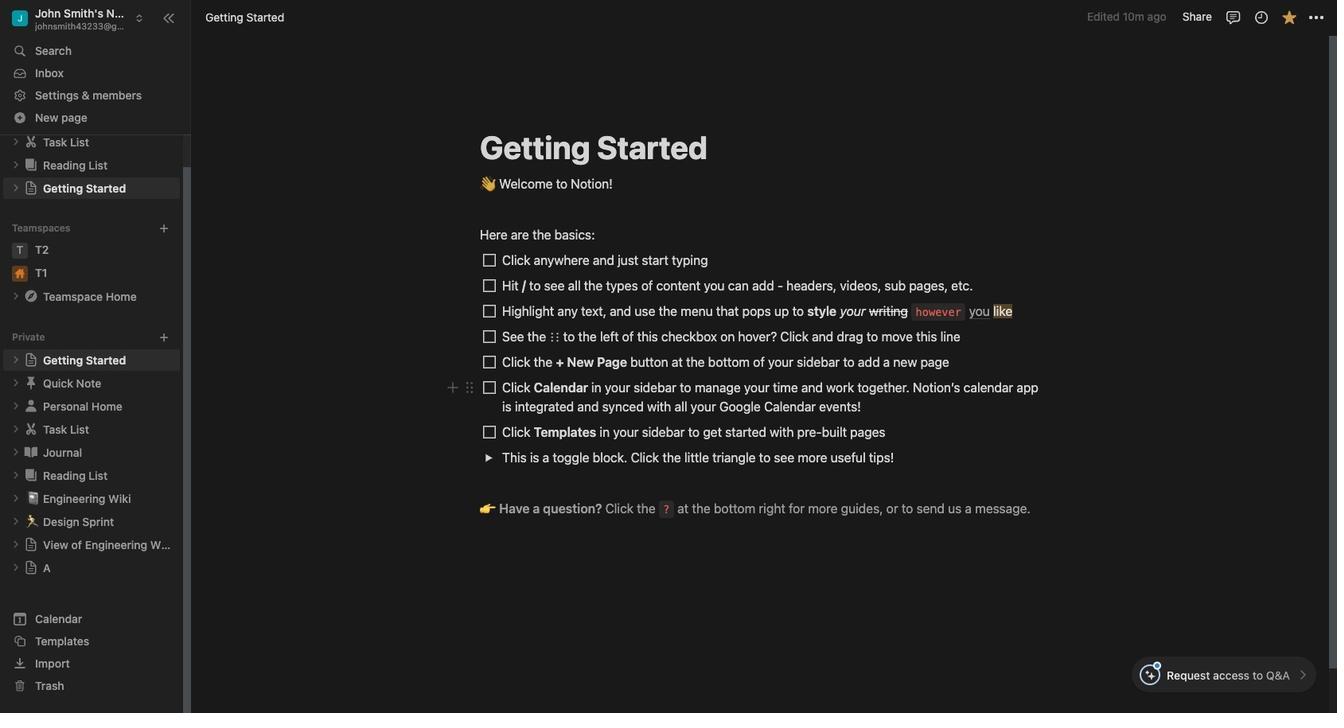 Task type: locate. For each thing, give the bounding box(es) containing it.
🏃 image
[[25, 512, 40, 531]]

comments image
[[1226, 9, 1242, 25]]

click to add below. option-click to add a block above image
[[447, 378, 459, 397]]

open image
[[11, 137, 21, 147], [11, 355, 21, 365], [11, 379, 21, 388], [11, 425, 21, 434], [11, 471, 21, 480], [11, 494, 21, 504]]

5 open image from the top
[[11, 471, 21, 480]]

change page icon image
[[23, 134, 39, 150], [23, 157, 39, 173], [24, 181, 38, 195], [23, 289, 39, 304], [24, 353, 38, 367], [23, 375, 39, 391], [23, 398, 39, 414], [23, 422, 39, 437], [23, 445, 39, 461], [23, 468, 39, 484], [24, 538, 38, 552], [24, 561, 38, 575]]

new teamspace image
[[158, 223, 170, 234]]

favorited image
[[1282, 9, 1298, 25]]

close sidebar image
[[162, 12, 175, 24]]

open image
[[11, 160, 21, 170], [11, 183, 21, 193], [11, 292, 21, 301], [11, 402, 21, 411], [11, 448, 21, 457], [485, 453, 493, 462], [11, 517, 21, 527], [11, 540, 21, 550], [11, 563, 21, 573]]

updates image
[[1254, 9, 1270, 25]]

1 open image from the top
[[11, 137, 21, 147]]



Task type: describe. For each thing, give the bounding box(es) containing it.
4 open image from the top
[[11, 425, 21, 434]]

add a page image
[[158, 332, 170, 343]]

6 open image from the top
[[11, 494, 21, 504]]

t image
[[12, 243, 28, 259]]

2 open image from the top
[[11, 355, 21, 365]]

👉 image
[[480, 498, 496, 518]]

📓 image
[[25, 489, 40, 508]]

3 open image from the top
[[11, 379, 21, 388]]

drag image
[[464, 382, 475, 393]]

👋 image
[[480, 173, 496, 193]]



Task type: vqa. For each thing, say whether or not it's contained in the screenshot.
🐶 icon
no



